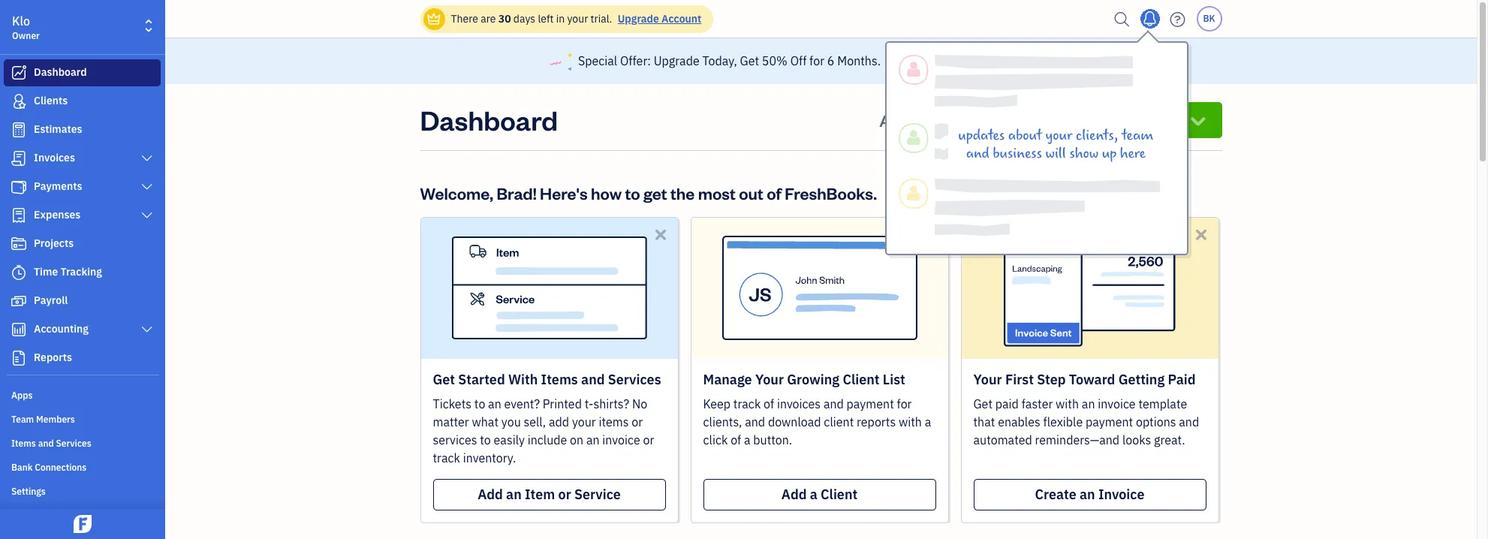 Task type: locate. For each thing, give the bounding box(es) containing it.
0 horizontal spatial clients,
[[703, 414, 742, 429]]

reports
[[34, 351, 72, 364]]

projects
[[34, 237, 74, 250]]

your
[[755, 371, 784, 388], [973, 371, 1002, 388]]

invoice down toward
[[1098, 396, 1136, 411]]

track down services
[[433, 450, 460, 465]]

invoice inside get paid faster with an invoice template that enables flexible payment options and automated reminders—and looks great.
[[1098, 396, 1136, 411]]

bk
[[1203, 13, 1215, 24]]

and up great.
[[1179, 414, 1199, 429]]

with
[[508, 371, 538, 388]]

0 horizontal spatial payment
[[847, 396, 894, 411]]

2 dismiss image from the left
[[1193, 226, 1210, 243]]

for
[[809, 54, 824, 69], [897, 396, 912, 411]]

1 horizontal spatial with
[[1056, 396, 1079, 411]]

1 dismiss image from the left
[[922, 226, 940, 243]]

invoice image
[[10, 151, 28, 166]]

1 vertical spatial clients,
[[703, 414, 742, 429]]

upgrade now link
[[893, 46, 1004, 76]]

2 vertical spatial chevron large down image
[[140, 324, 154, 336]]

freshbooks.
[[785, 182, 877, 203]]

3 chevron large down image from the top
[[140, 324, 154, 336]]

toward
[[1069, 371, 1115, 388]]

invoice
[[1098, 486, 1145, 503]]

1 horizontal spatial invoice
[[1098, 396, 1136, 411]]

0 horizontal spatial dashboard
[[34, 65, 87, 79]]

your right in
[[567, 12, 588, 26]]

team left updates
[[914, 109, 956, 130]]

services up bank connections link
[[56, 438, 91, 449]]

items and services
[[11, 438, 91, 449]]

0 horizontal spatial team
[[11, 414, 34, 425]]

get paid faster with an invoice template that enables flexible payment options and automated reminders—and looks great.
[[973, 396, 1199, 447]]

go to help image
[[1166, 8, 1190, 30]]

1 vertical spatial or
[[643, 432, 654, 447]]

the
[[670, 182, 695, 203]]

1 horizontal spatial clients,
[[1076, 127, 1118, 144]]

are
[[481, 12, 496, 26]]

dismiss image
[[922, 226, 940, 243], [1193, 226, 1210, 243]]

invoice down items
[[602, 432, 640, 447]]

items inside main element
[[11, 438, 36, 449]]

0 horizontal spatial invoice
[[602, 432, 640, 447]]

trial.
[[591, 12, 612, 26]]

2 horizontal spatial get
[[973, 396, 993, 411]]

here's
[[540, 182, 588, 203]]

a right "reports"
[[925, 414, 931, 429]]

1 vertical spatial client
[[821, 486, 858, 503]]

a down keep track of invoices and payment for clients, and download client reports with a click of a button.
[[810, 486, 818, 503]]

items
[[541, 371, 578, 388], [11, 438, 36, 449]]

chevron large down image inside 'payments' link
[[140, 181, 154, 193]]

bank
[[11, 462, 33, 473]]

0 vertical spatial clients,
[[1076, 127, 1118, 144]]

main element
[[0, 0, 214, 539]]

clients, up up
[[1076, 127, 1118, 144]]

1 vertical spatial your
[[1046, 127, 1072, 144]]

chevrondown image
[[1188, 109, 1208, 130]]

team
[[914, 109, 956, 130], [11, 414, 34, 425]]

up
[[1102, 145, 1117, 162]]

to
[[625, 182, 640, 203], [474, 396, 485, 411], [480, 432, 491, 447]]

now
[[963, 52, 990, 69]]

0 vertical spatial items
[[541, 371, 578, 388]]

1 horizontal spatial dashboard
[[420, 102, 558, 137]]

add inside button
[[879, 109, 911, 130]]

client
[[824, 414, 854, 429]]

0 horizontal spatial services
[[56, 438, 91, 449]]

6
[[827, 54, 835, 69]]

1 vertical spatial payment
[[1086, 414, 1133, 429]]

0 vertical spatial to
[[625, 182, 640, 203]]

and inside get paid faster with an invoice template that enables flexible payment options and automated reminders—and looks great.
[[1179, 414, 1199, 429]]

2 chevron large down image from the top
[[140, 209, 154, 221]]

1 vertical spatial track
[[433, 450, 460, 465]]

payments link
[[4, 173, 161, 200]]

to left the get
[[625, 182, 640, 203]]

that
[[973, 414, 995, 429]]

1 horizontal spatial add
[[781, 486, 807, 503]]

0 vertical spatial get
[[740, 54, 759, 69]]

estimate image
[[10, 122, 28, 137]]

an up what
[[488, 396, 501, 411]]

1 horizontal spatial dismiss image
[[1193, 226, 1210, 243]]

0 vertical spatial with
[[1056, 396, 1079, 411]]

payment up "reports"
[[847, 396, 894, 411]]

1 vertical spatial chevron large down image
[[140, 209, 154, 221]]

paid
[[995, 396, 1019, 411]]

2 vertical spatial a
[[810, 486, 818, 503]]

tracking
[[60, 265, 102, 279]]

accounting
[[34, 322, 89, 336]]

0 vertical spatial your
[[567, 12, 588, 26]]

an left item
[[506, 486, 522, 503]]

team down apps
[[11, 414, 34, 425]]

sell,
[[524, 414, 546, 429]]

shirts?
[[593, 396, 629, 411]]

get
[[643, 182, 667, 203]]

notifications image
[[1138, 4, 1162, 34]]

get
[[740, 54, 759, 69], [433, 371, 455, 388], [973, 396, 993, 411]]

0 vertical spatial dashboard
[[34, 65, 87, 79]]

2 vertical spatial your
[[572, 414, 596, 429]]

to up what
[[474, 396, 485, 411]]

services up no
[[608, 371, 661, 388]]

and up client
[[824, 396, 844, 411]]

1 vertical spatial team
[[11, 414, 34, 425]]

time
[[34, 265, 58, 279]]

get up tickets
[[433, 371, 455, 388]]

tickets
[[433, 396, 472, 411]]

expense image
[[10, 208, 28, 223]]

0 horizontal spatial items
[[11, 438, 36, 449]]

or
[[632, 414, 643, 429], [643, 432, 654, 447], [558, 486, 571, 503]]

member
[[959, 109, 1022, 130]]

your up invoices
[[755, 371, 784, 388]]

team members link
[[4, 408, 161, 430]]

add down the button.
[[781, 486, 807, 503]]

0 vertical spatial team
[[914, 109, 956, 130]]

services inside main element
[[56, 438, 91, 449]]

your
[[567, 12, 588, 26], [1046, 127, 1072, 144], [572, 414, 596, 429]]

your up paid
[[973, 371, 1002, 388]]

dashboard inside dashboard link
[[34, 65, 87, 79]]

klo
[[12, 14, 30, 29]]

1 horizontal spatial a
[[810, 486, 818, 503]]

add down months.
[[879, 109, 911, 130]]

0 horizontal spatial track
[[433, 450, 460, 465]]

1 horizontal spatial items
[[541, 371, 578, 388]]

money image
[[10, 294, 28, 309]]

create
[[1035, 486, 1077, 503]]

0 vertical spatial services
[[608, 371, 661, 388]]

1 vertical spatial with
[[899, 414, 922, 429]]

items up bank
[[11, 438, 36, 449]]

payment inside get paid faster with an invoice template that enables flexible payment options and automated reminders—and looks great.
[[1086, 414, 1133, 429]]

1 horizontal spatial your
[[973, 371, 1002, 388]]

add for add a client
[[781, 486, 807, 503]]

keep
[[703, 396, 731, 411]]

2 vertical spatial of
[[731, 432, 741, 447]]

1 your from the left
[[755, 371, 784, 388]]

1 chevron large down image from the top
[[140, 181, 154, 193]]

0 horizontal spatial with
[[899, 414, 922, 429]]

add for add an item or service
[[478, 486, 503, 503]]

off
[[790, 54, 807, 69]]

and down team members on the bottom left of page
[[38, 438, 54, 449]]

upgrade right the trial.
[[618, 12, 659, 26]]

options
[[1136, 414, 1176, 429]]

get up that
[[973, 396, 993, 411]]

0 vertical spatial for
[[809, 54, 824, 69]]

0 vertical spatial payment
[[847, 396, 894, 411]]

your down t-
[[572, 414, 596, 429]]

0 vertical spatial chevron large down image
[[140, 181, 154, 193]]

1 vertical spatial items
[[11, 438, 36, 449]]

reports
[[857, 414, 896, 429]]

1 vertical spatial get
[[433, 371, 455, 388]]

1 vertical spatial of
[[764, 396, 774, 411]]

payment
[[847, 396, 894, 411], [1086, 414, 1133, 429]]

0 horizontal spatial a
[[744, 432, 750, 447]]

easily
[[494, 432, 525, 447]]

client down client
[[821, 486, 858, 503]]

clients, down the keep
[[703, 414, 742, 429]]

0 vertical spatial invoice
[[1098, 396, 1136, 411]]

1 horizontal spatial payment
[[1086, 414, 1133, 429]]

growing
[[787, 371, 840, 388]]

apps link
[[4, 384, 161, 406]]

estimates link
[[4, 116, 161, 143]]

with up flexible
[[1056, 396, 1079, 411]]

faster
[[1022, 396, 1053, 411]]

of right the click
[[731, 432, 741, 447]]

out
[[739, 182, 764, 203]]

and down updates
[[966, 145, 989, 162]]

project image
[[10, 237, 28, 252]]

invoices
[[34, 151, 75, 164]]

1 horizontal spatial for
[[897, 396, 912, 411]]

owner
[[12, 30, 40, 41]]

event?
[[504, 396, 540, 411]]

get left 50%
[[740, 54, 759, 69]]

0 horizontal spatial your
[[755, 371, 784, 388]]

0 vertical spatial a
[[925, 414, 931, 429]]

with right "reports"
[[899, 414, 922, 429]]

services
[[608, 371, 661, 388], [56, 438, 91, 449]]

0 horizontal spatial get
[[433, 371, 455, 388]]

members
[[36, 414, 75, 425]]

started
[[458, 371, 505, 388]]

1 horizontal spatial team
[[914, 109, 956, 130]]

get inside get paid faster with an invoice template that enables flexible payment options and automated reminders—and looks great.
[[973, 396, 993, 411]]

here
[[1120, 145, 1146, 162]]

of left invoices
[[764, 396, 774, 411]]

client image
[[10, 94, 28, 109]]

add team member
[[879, 109, 1022, 130]]

inventory.
[[463, 450, 516, 465]]

add down inventory. at the left
[[478, 486, 503, 503]]

1 horizontal spatial track
[[733, 396, 761, 411]]

for down list
[[897, 396, 912, 411]]

of right out
[[767, 182, 782, 203]]

to down what
[[480, 432, 491, 447]]

track inside tickets to an event? printed t-shirts? no matter what you sell, add your items or services to easily include on an invoice or track inventory.
[[433, 450, 460, 465]]

2 horizontal spatial add
[[879, 109, 911, 130]]

dashboard
[[34, 65, 87, 79], [420, 102, 558, 137]]

track right the keep
[[733, 396, 761, 411]]

an down toward
[[1082, 396, 1095, 411]]

0 horizontal spatial add
[[478, 486, 503, 503]]

0 horizontal spatial dismiss image
[[922, 226, 940, 243]]

upgrade left 'now'
[[906, 52, 960, 69]]

payment up looks
[[1086, 414, 1133, 429]]

0 vertical spatial or
[[632, 414, 643, 429]]

timer image
[[10, 265, 28, 280]]

settings link
[[4, 480, 161, 502]]

add
[[879, 109, 911, 130], [478, 486, 503, 503], [781, 486, 807, 503]]

what
[[472, 414, 499, 429]]

0 vertical spatial track
[[733, 396, 761, 411]]

1 vertical spatial for
[[897, 396, 912, 411]]

payroll link
[[4, 288, 161, 315]]

and
[[966, 145, 989, 162], [581, 371, 605, 388], [824, 396, 844, 411], [745, 414, 765, 429], [1179, 414, 1199, 429], [38, 438, 54, 449]]

your inside updates about your clients, team and business will show up here
[[1046, 127, 1072, 144]]

clients,
[[1076, 127, 1118, 144], [703, 414, 742, 429]]

1 vertical spatial services
[[56, 438, 91, 449]]

step
[[1037, 371, 1066, 388]]

client left list
[[843, 371, 880, 388]]

1 vertical spatial to
[[474, 396, 485, 411]]

a left the button.
[[744, 432, 750, 447]]

2 vertical spatial get
[[973, 396, 993, 411]]

1 horizontal spatial services
[[608, 371, 661, 388]]

1 vertical spatial invoice
[[602, 432, 640, 447]]

add
[[549, 414, 569, 429]]

your up will
[[1046, 127, 1072, 144]]

chevron large down image
[[140, 181, 154, 193], [140, 209, 154, 221], [140, 324, 154, 336]]

for left 6 at top
[[809, 54, 824, 69]]

an inside get paid faster with an invoice template that enables flexible payment options and automated reminders—and looks great.
[[1082, 396, 1095, 411]]

with inside get paid faster with an invoice template that enables flexible payment options and automated reminders—and looks great.
[[1056, 396, 1079, 411]]

expenses
[[34, 208, 81, 221]]

manage
[[703, 371, 752, 388]]

payments
[[34, 179, 82, 193]]

1 vertical spatial dashboard
[[420, 102, 558, 137]]

dashboard link
[[4, 59, 161, 86]]

with
[[1056, 396, 1079, 411], [899, 414, 922, 429]]

items up printed
[[541, 371, 578, 388]]



Task type: describe. For each thing, give the bounding box(es) containing it.
offer:
[[620, 54, 651, 69]]

get for get paid faster with an invoice template that enables flexible payment options and automated reminders—and looks great.
[[973, 396, 993, 411]]

template
[[1139, 396, 1187, 411]]

2 your from the left
[[973, 371, 1002, 388]]

reports link
[[4, 345, 161, 372]]

chevron large down image for accounting
[[140, 324, 154, 336]]

2 vertical spatial or
[[558, 486, 571, 503]]

and up the button.
[[745, 414, 765, 429]]

and up t-
[[581, 371, 605, 388]]

items
[[599, 414, 629, 429]]

getting
[[1118, 371, 1165, 388]]

payment inside keep track of invoices and payment for clients, and download client reports with a click of a button.
[[847, 396, 894, 411]]

time tracking link
[[4, 259, 161, 286]]

0 vertical spatial of
[[767, 182, 782, 203]]

you
[[501, 414, 521, 429]]

most
[[698, 182, 736, 203]]

dismiss image for your first step toward getting paid
[[1193, 226, 1210, 243]]

there
[[451, 12, 478, 26]]

upgrade inside 'link'
[[906, 52, 960, 69]]

updates about your clients, team and business will show up here
[[958, 127, 1153, 162]]

brad!
[[497, 182, 537, 203]]

special offer: upgrade today, get 50% off for 6 months.
[[578, 54, 881, 69]]

30
[[498, 12, 511, 26]]

will
[[1046, 145, 1066, 162]]

looks
[[1122, 432, 1151, 447]]

add an item or service
[[478, 486, 621, 503]]

team inside button
[[914, 109, 956, 130]]

first
[[1005, 371, 1034, 388]]

for inside keep track of invoices and payment for clients, and download client reports with a click of a button.
[[897, 396, 912, 411]]

upgrade right 'offer:'
[[654, 54, 700, 69]]

chevron large down image
[[140, 152, 154, 164]]

add a client link
[[703, 479, 936, 510]]

automated
[[973, 432, 1032, 447]]

report image
[[10, 351, 28, 366]]

paid
[[1168, 371, 1196, 388]]

service
[[574, 486, 621, 503]]

special
[[578, 54, 617, 69]]

apps
[[11, 390, 33, 401]]

track inside keep track of invoices and payment for clients, and download client reports with a click of a button.
[[733, 396, 761, 411]]

t-
[[585, 396, 593, 411]]

invoices
[[777, 396, 821, 411]]

2 horizontal spatial a
[[925, 414, 931, 429]]

client inside the add a client link
[[821, 486, 858, 503]]

enables
[[998, 414, 1040, 429]]

your first step toward getting paid
[[973, 371, 1196, 388]]

klo owner
[[12, 14, 40, 41]]

settings
[[11, 486, 46, 497]]

dismiss image for manage your growing client list
[[922, 226, 940, 243]]

about
[[1008, 127, 1042, 144]]

1 vertical spatial a
[[744, 432, 750, 447]]

estimates
[[34, 122, 82, 136]]

today,
[[702, 54, 737, 69]]

reminders—and
[[1035, 432, 1120, 447]]

chevron large down image for payments
[[140, 181, 154, 193]]

clients, inside keep track of invoices and payment for clients, and download client reports with a click of a button.
[[703, 414, 742, 429]]

accounting link
[[4, 316, 161, 343]]

manage your growing client list
[[703, 371, 905, 388]]

show
[[1070, 145, 1099, 162]]

printed
[[543, 396, 582, 411]]

time tracking
[[34, 265, 102, 279]]

dismiss image
[[652, 226, 669, 243]]

50%
[[762, 54, 788, 69]]

crown image
[[426, 11, 442, 27]]

create an invoice
[[1035, 486, 1145, 503]]

click
[[703, 432, 728, 447]]

tickets to an event? printed t-shirts? no matter what you sell, add your items or services to easily include on an invoice or track inventory.
[[433, 396, 654, 465]]

add a client
[[781, 486, 858, 503]]

an right the on
[[586, 432, 600, 447]]

chart image
[[10, 322, 28, 337]]

freshbooks image
[[71, 515, 95, 533]]

an right create
[[1080, 486, 1095, 503]]

flexible
[[1043, 414, 1083, 429]]

bank connections link
[[4, 456, 161, 478]]

upgrade account link
[[615, 12, 702, 26]]

account
[[662, 12, 702, 26]]

list
[[883, 371, 905, 388]]

get for get started with items and services
[[433, 371, 455, 388]]

team members
[[11, 414, 75, 425]]

months.
[[837, 54, 881, 69]]

1 horizontal spatial get
[[740, 54, 759, 69]]

search image
[[1110, 8, 1134, 30]]

your inside tickets to an event? printed t-shirts? no matter what you sell, add your items or services to easily include on an invoice or track inventory.
[[572, 414, 596, 429]]

payment image
[[10, 179, 28, 194]]

with inside keep track of invoices and payment for clients, and download client reports with a click of a button.
[[899, 414, 922, 429]]

button.
[[753, 432, 792, 447]]

and inside main element
[[38, 438, 54, 449]]

welcome, brad! here's how to get the most out of freshbooks.
[[420, 182, 877, 203]]

projects link
[[4, 231, 161, 258]]

services
[[433, 432, 477, 447]]

clients
[[34, 94, 68, 107]]

invoice inside tickets to an event? printed t-shirts? no matter what you sell, add your items or services to easily include on an invoice or track inventory.
[[602, 432, 640, 447]]

2 vertical spatial to
[[480, 432, 491, 447]]

0 horizontal spatial for
[[809, 54, 824, 69]]

clients link
[[4, 88, 161, 115]]

bank connections
[[11, 462, 87, 473]]

include
[[528, 432, 567, 447]]

days
[[513, 12, 535, 26]]

no
[[632, 396, 647, 411]]

expenses link
[[4, 202, 161, 229]]

and inside updates about your clients, team and business will show up here
[[966, 145, 989, 162]]

items and services link
[[4, 432, 161, 454]]

dashboard image
[[10, 65, 28, 80]]

there are 30 days left in your trial. upgrade account
[[451, 12, 702, 26]]

chevron large down image for expenses
[[140, 209, 154, 221]]

clients, inside updates about your clients, team and business will show up here
[[1076, 127, 1118, 144]]

payroll
[[34, 294, 68, 307]]

connections
[[35, 462, 87, 473]]

get started with items and services
[[433, 371, 661, 388]]

left
[[538, 12, 554, 26]]

0 vertical spatial client
[[843, 371, 880, 388]]

team inside main element
[[11, 414, 34, 425]]

updates
[[958, 127, 1005, 144]]

add for add team member
[[879, 109, 911, 130]]



Task type: vqa. For each thing, say whether or not it's contained in the screenshot.
RANGE
no



